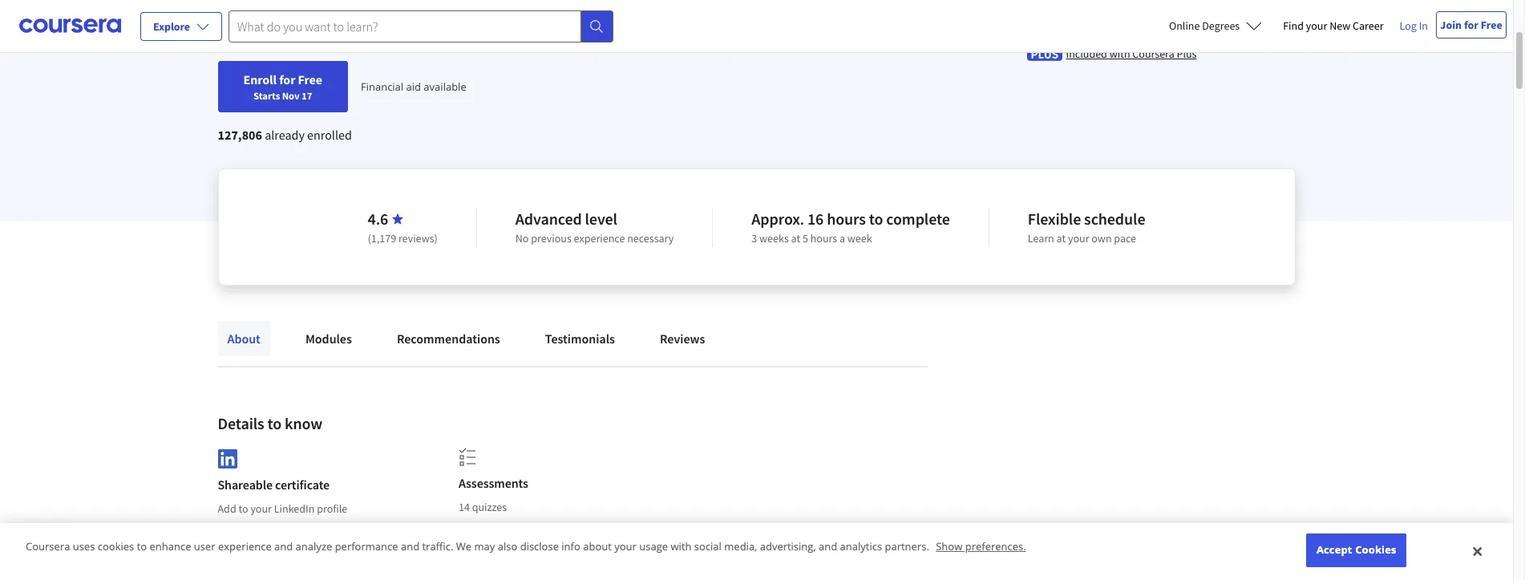 Task type: vqa. For each thing, say whether or not it's contained in the screenshot.
have within the Gain invaluable knowledge and insights directly from professionals who have excelled in their respective fields. Get inspired by their success stories, learn about industry trends, and stay ahead of the curve in your chosen career path.
no



Task type: describe. For each thing, give the bounding box(es) containing it.
plus
[[1177, 46, 1197, 61]]

usage
[[640, 539, 668, 554]]

about
[[227, 331, 261, 347]]

add to your linkedin profile
[[218, 501, 348, 516]]

more
[[1237, 5, 1263, 20]]

week
[[848, 231, 873, 245]]

to left know
[[268, 413, 282, 433]]

in
[[280, 18, 290, 34]]

available for financial aid available
[[424, 79, 467, 94]]

to right the add
[[239, 501, 248, 516]]

profile
[[317, 501, 348, 516]]

find
[[1284, 18, 1304, 33]]

enroll
[[243, 71, 277, 87]]

+4 more button
[[1223, 4, 1263, 20]]

8 languages available button
[[345, 16, 458, 35]]

partners.
[[885, 539, 930, 554]]

your inside the flexible schedule learn at your own pace
[[1069, 231, 1090, 245]]

14 quizzes
[[459, 500, 507, 514]]

at inside the flexible schedule learn at your own pace
[[1057, 231, 1066, 245]]

new
[[1330, 18, 1351, 33]]

log in link
[[1392, 16, 1437, 35]]

experience inside advanced level no previous experience necessary
[[574, 231, 625, 245]]

to inside approx. 16 hours to complete 3 weeks at 5 hours a week
[[869, 209, 884, 229]]

performance
[[335, 539, 398, 554]]

(1,179
[[368, 231, 396, 245]]

previous
[[531, 231, 572, 245]]

english
[[293, 18, 332, 34]]

testimonials
[[545, 331, 615, 347]]

aid
[[406, 79, 421, 94]]

learn
[[1028, 231, 1055, 245]]

0 vertical spatial may
[[549, 18, 572, 34]]

approx. 16 hours to complete 3 weeks at 5 hours a week
[[752, 209, 951, 245]]

join for free
[[1441, 18, 1503, 32]]

1 vertical spatial experience
[[218, 539, 272, 554]]

find your new career
[[1284, 18, 1384, 33]]

127,806
[[218, 127, 262, 143]]

0 vertical spatial hours
[[827, 209, 866, 229]]

0 horizontal spatial with
[[671, 539, 692, 554]]

show preferences. link
[[936, 539, 1027, 554]]

some content may not be translated
[[472, 18, 666, 34]]

for for join
[[1465, 18, 1479, 32]]

online degrees
[[1170, 18, 1240, 33]]

0 horizontal spatial coursera
[[26, 539, 70, 554]]

modules link
[[296, 321, 362, 356]]

show
[[936, 539, 963, 554]]

own
[[1092, 231, 1112, 245]]

What do you want to learn? text field
[[229, 10, 582, 42]]

assessments
[[459, 475, 529, 491]]

already
[[265, 127, 305, 143]]

8
[[345, 18, 352, 34]]

5
[[803, 231, 809, 245]]

your right about
[[615, 539, 637, 554]]

explore
[[153, 19, 190, 34]]

explore button
[[140, 12, 222, 41]]

0 vertical spatial with
[[1110, 46, 1131, 61]]

han
[[1170, 4, 1191, 20]]

log in
[[1400, 18, 1429, 33]]

a
[[840, 231, 846, 245]]

details to know
[[218, 413, 323, 433]]

taught in english
[[240, 18, 332, 34]]

info
[[562, 539, 581, 554]]

flexible
[[1028, 209, 1082, 229]]

user
[[194, 539, 215, 554]]

included with coursera plus
[[1067, 46, 1197, 61]]

1 vertical spatial hours
[[811, 231, 838, 245]]

2 and from the left
[[401, 539, 420, 554]]

included
[[1067, 46, 1108, 61]]

translated
[[612, 18, 666, 34]]

reviews link
[[651, 321, 715, 356]]

enhance
[[150, 539, 191, 554]]

16
[[808, 209, 824, 229]]

coursera image
[[19, 13, 121, 39]]

1 and from the left
[[274, 539, 293, 554]]

for for enroll
[[279, 71, 296, 87]]

financial aid available button
[[361, 79, 467, 94]]

0 horizontal spatial may
[[474, 539, 495, 554]]

advertising,
[[760, 539, 816, 554]]

14
[[459, 500, 470, 514]]

uses
[[73, 539, 95, 554]]

necessary
[[627, 231, 674, 245]]

coursera uses cookies to enhance user experience and analyze performance and traffic. we may also disclose info about your usage with social media, advertising, and analytics partners. show preferences.
[[26, 539, 1027, 554]]

know
[[285, 413, 323, 433]]

online degrees button
[[1157, 8, 1276, 43]]

about
[[583, 539, 612, 554]]

recommendations link
[[387, 321, 510, 356]]

no
[[516, 231, 529, 245]]



Task type: locate. For each thing, give the bounding box(es) containing it.
1 vertical spatial for
[[279, 71, 296, 87]]

financial
[[361, 79, 404, 94]]

experience
[[574, 231, 625, 245], [218, 539, 272, 554]]

in
[[1420, 18, 1429, 33]]

free right join
[[1481, 18, 1503, 32]]

your down the shareable certificate
[[251, 501, 272, 516]]

for
[[1465, 18, 1479, 32], [279, 71, 296, 87]]

coursera plus image
[[1028, 48, 1063, 61]]

4.6
[[368, 209, 389, 229]]

also
[[498, 539, 518, 554]]

enroll for free starts nov 17
[[243, 71, 322, 102]]

0 vertical spatial coursera
[[1133, 46, 1175, 61]]

1 horizontal spatial with
[[1110, 46, 1131, 61]]

hours right "5" at top
[[811, 231, 838, 245]]

1 vertical spatial coursera
[[26, 539, 70, 554]]

shareable certificate
[[218, 476, 330, 492]]

media,
[[725, 539, 758, 554]]

online
[[1170, 18, 1201, 33]]

reviews)
[[399, 231, 438, 245]]

coursera left plus
[[1133, 46, 1175, 61]]

certificate
[[275, 476, 330, 492]]

1 at from the left
[[791, 231, 801, 245]]

cookies
[[1356, 543, 1397, 557]]

your left own
[[1069, 231, 1090, 245]]

complete
[[887, 209, 951, 229]]

experience down level
[[574, 231, 625, 245]]

and left traffic.
[[401, 539, 420, 554]]

hours up the a
[[827, 209, 866, 229]]

8 languages available
[[345, 18, 458, 34]]

1 horizontal spatial free
[[1481, 18, 1503, 32]]

3
[[752, 231, 758, 245]]

approx.
[[752, 209, 805, 229]]

1 horizontal spatial for
[[1465, 18, 1479, 32]]

at
[[791, 231, 801, 245], [1057, 231, 1066, 245]]

0 vertical spatial for
[[1465, 18, 1479, 32]]

languages
[[354, 18, 408, 34]]

with left social
[[671, 539, 692, 554]]

we
[[456, 539, 472, 554]]

about link
[[218, 321, 270, 356]]

2 at from the left
[[1057, 231, 1066, 245]]

add
[[218, 501, 236, 516]]

with right included in the right of the page
[[1110, 46, 1131, 61]]

0 horizontal spatial for
[[279, 71, 296, 87]]

1 horizontal spatial may
[[549, 18, 572, 34]]

cookies
[[98, 539, 134, 554]]

coursera left uses
[[26, 539, 70, 554]]

social
[[695, 539, 722, 554]]

smit
[[1194, 4, 1219, 20]]

at inside approx. 16 hours to complete 3 weeks at 5 hours a week
[[791, 231, 801, 245]]

may left not
[[549, 18, 572, 34]]

(1,179 reviews)
[[368, 231, 438, 245]]

17
[[302, 89, 312, 102]]

content
[[505, 18, 547, 34]]

0 horizontal spatial experience
[[218, 539, 272, 554]]

weeks
[[760, 231, 789, 245]]

flexible schedule learn at your own pace
[[1028, 209, 1146, 245]]

free for join
[[1481, 18, 1503, 32]]

testimonials link
[[536, 321, 625, 356]]

1 vertical spatial free
[[298, 71, 322, 87]]

starts
[[254, 89, 280, 102]]

your right find
[[1307, 18, 1328, 33]]

1 vertical spatial may
[[474, 539, 495, 554]]

free inside "enroll for free starts nov 17"
[[298, 71, 322, 87]]

not
[[575, 18, 593, 34]]

0 horizontal spatial and
[[274, 539, 293, 554]]

free for enroll
[[298, 71, 322, 87]]

at left "5" at top
[[791, 231, 801, 245]]

available for 8 languages available
[[411, 18, 458, 34]]

available inside button
[[411, 18, 458, 34]]

1 horizontal spatial at
[[1057, 231, 1066, 245]]

join for free link
[[1437, 11, 1507, 39]]

recommendations
[[397, 331, 500, 347]]

to
[[869, 209, 884, 229], [268, 413, 282, 433], [239, 501, 248, 516], [137, 539, 147, 554]]

shareable
[[218, 476, 273, 492]]

free up 17
[[298, 71, 322, 87]]

degrees
[[1203, 18, 1240, 33]]

1 vertical spatial available
[[424, 79, 467, 94]]

find your new career link
[[1276, 16, 1392, 36]]

free
[[1481, 18, 1503, 32], [298, 71, 322, 87]]

experience right user in the bottom of the page
[[218, 539, 272, 554]]

analyze
[[296, 539, 332, 554]]

at right learn
[[1057, 231, 1066, 245]]

your
[[1307, 18, 1328, 33], [1069, 231, 1090, 245], [251, 501, 272, 516], [615, 539, 637, 554]]

to up week
[[869, 209, 884, 229]]

to right cookies
[[137, 539, 147, 554]]

traffic.
[[422, 539, 454, 554]]

enrolled
[[307, 127, 352, 143]]

for inside "enroll for free starts nov 17"
[[279, 71, 296, 87]]

hours
[[827, 209, 866, 229], [811, 231, 838, 245]]

log
[[1400, 18, 1417, 33]]

1 vertical spatial with
[[671, 539, 692, 554]]

available left some
[[411, 18, 458, 34]]

join
[[1441, 18, 1463, 32]]

for right join
[[1465, 18, 1479, 32]]

and
[[274, 539, 293, 554], [401, 539, 420, 554], [819, 539, 838, 554]]

details
[[218, 413, 264, 433]]

disclose
[[520, 539, 559, 554]]

some
[[472, 18, 503, 34]]

accept
[[1317, 543, 1353, 557]]

be
[[596, 18, 609, 34]]

coursera
[[1133, 46, 1175, 61], [26, 539, 70, 554]]

available right aid
[[424, 79, 467, 94]]

1 horizontal spatial and
[[401, 539, 420, 554]]

may right we
[[474, 539, 495, 554]]

pace
[[1115, 231, 1137, 245]]

127,806 already enrolled
[[218, 127, 352, 143]]

linkedin
[[274, 501, 315, 516]]

for up nov
[[279, 71, 296, 87]]

preferences.
[[966, 539, 1027, 554]]

2 horizontal spatial and
[[819, 539, 838, 554]]

1 horizontal spatial experience
[[574, 231, 625, 245]]

0 vertical spatial experience
[[574, 231, 625, 245]]

3 and from the left
[[819, 539, 838, 554]]

None search field
[[229, 10, 614, 42]]

0 vertical spatial available
[[411, 18, 458, 34]]

0 horizontal spatial free
[[298, 71, 322, 87]]

modules
[[306, 331, 352, 347]]

advanced level no previous experience necessary
[[516, 209, 674, 245]]

reviews
[[660, 331, 706, 347]]

and left the analyze
[[274, 539, 293, 554]]

0 vertical spatial free
[[1481, 18, 1503, 32]]

level
[[585, 209, 618, 229]]

+4
[[1223, 5, 1235, 20]]

taught
[[240, 18, 277, 34]]

0 horizontal spatial at
[[791, 231, 801, 245]]

free inside join for free link
[[1481, 18, 1503, 32]]

advanced
[[516, 209, 582, 229]]

1 horizontal spatial coursera
[[1133, 46, 1175, 61]]

nov
[[282, 89, 300, 102]]

schedule
[[1085, 209, 1146, 229]]

and left the analytics
[[819, 539, 838, 554]]



